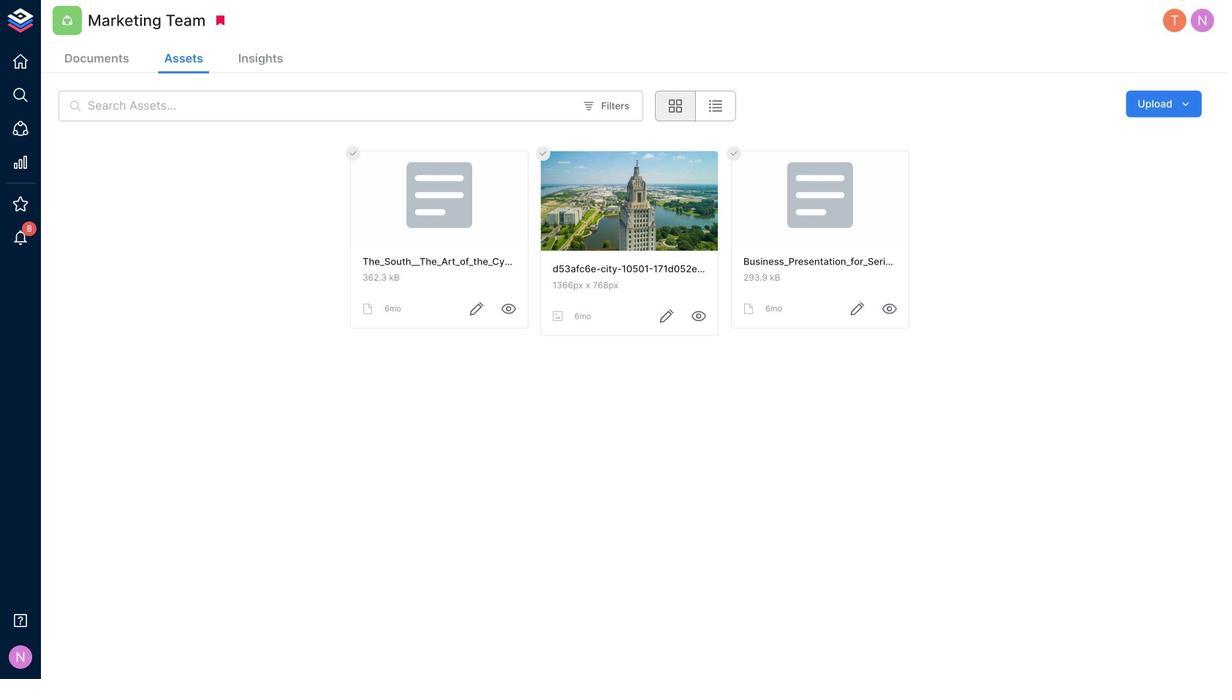 Task type: locate. For each thing, give the bounding box(es) containing it.
remove bookmark image
[[214, 14, 227, 27]]

group
[[655, 91, 737, 121]]



Task type: vqa. For each thing, say whether or not it's contained in the screenshot.
group
yes



Task type: describe. For each thing, give the bounding box(es) containing it.
Search Assets... text field
[[88, 91, 575, 121]]



